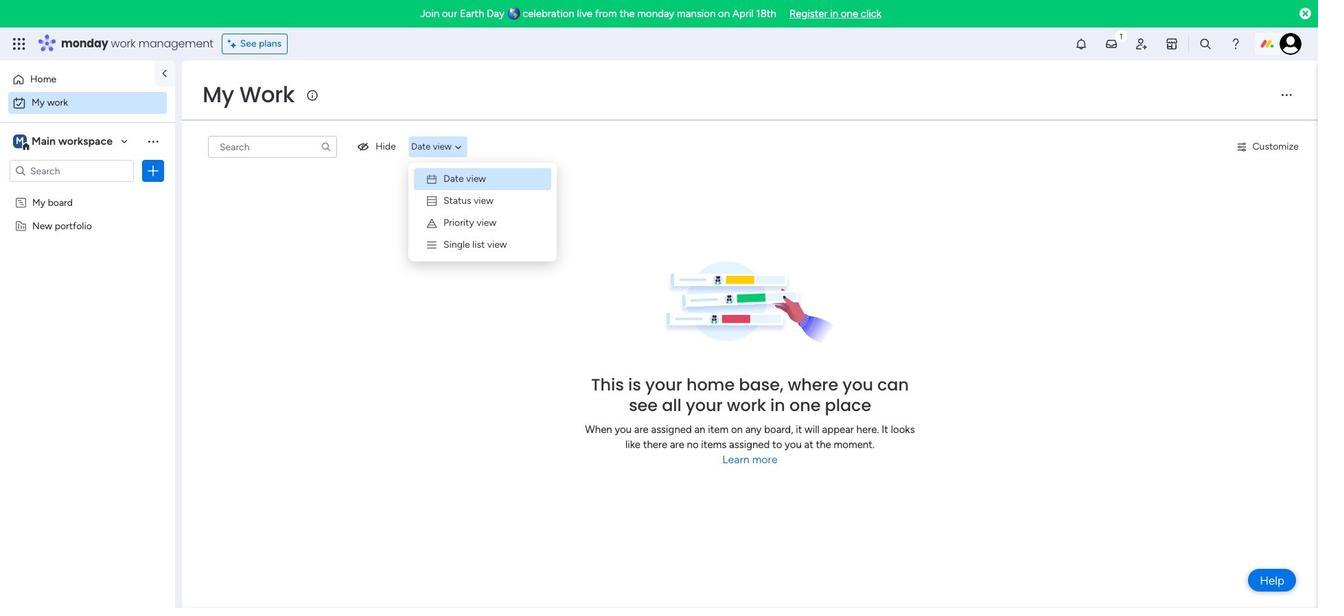 Task type: locate. For each thing, give the bounding box(es) containing it.
priority view image
[[426, 217, 438, 229]]

search everything image
[[1199, 37, 1213, 51]]

menu item down date view image
[[414, 190, 551, 212]]

workspace image
[[13, 134, 27, 149]]

1 vertical spatial option
[[8, 92, 167, 114]]

workspace options image
[[146, 134, 160, 148]]

option
[[8, 69, 146, 91], [8, 92, 167, 114], [0, 190, 175, 193]]

None search field
[[208, 136, 337, 158]]

monday marketplace image
[[1165, 37, 1179, 51]]

menu item down "priority view" image
[[414, 234, 551, 256]]

1 menu item from the top
[[414, 168, 551, 190]]

welcome to my work feature image image
[[663, 261, 837, 345]]

menu item up status view image
[[414, 168, 551, 190]]

Filter dashboard by text search field
[[208, 136, 337, 158]]

single list view image
[[426, 239, 438, 251]]

update feed image
[[1105, 37, 1119, 51]]

menu item
[[414, 168, 551, 190], [414, 190, 551, 212], [414, 212, 551, 234], [414, 234, 551, 256]]

4 menu item from the top
[[414, 234, 551, 256]]

menu item up single list view image
[[414, 212, 551, 234]]

help image
[[1229, 37, 1243, 51]]

date view image
[[426, 173, 438, 185]]

1 image
[[1115, 28, 1127, 44]]

list box
[[0, 188, 175, 423]]

select product image
[[12, 37, 26, 51]]

Search in workspace field
[[29, 163, 115, 179]]



Task type: vqa. For each thing, say whether or not it's contained in the screenshot.
Public board IMAGE
no



Task type: describe. For each thing, give the bounding box(es) containing it.
notifications image
[[1075, 37, 1088, 51]]

search image
[[321, 141, 332, 152]]

2 vertical spatial option
[[0, 190, 175, 193]]

invite members image
[[1135, 37, 1149, 51]]

jacob simon image
[[1280, 33, 1302, 55]]

2 menu item from the top
[[414, 190, 551, 212]]

see plans image
[[228, 36, 240, 52]]

options image
[[146, 164, 160, 178]]

menu image
[[1280, 88, 1294, 102]]

workspace selection element
[[13, 133, 115, 151]]

0 vertical spatial option
[[8, 69, 146, 91]]

menu menu
[[414, 168, 551, 256]]

3 menu item from the top
[[414, 212, 551, 234]]

status view image
[[426, 195, 438, 207]]



